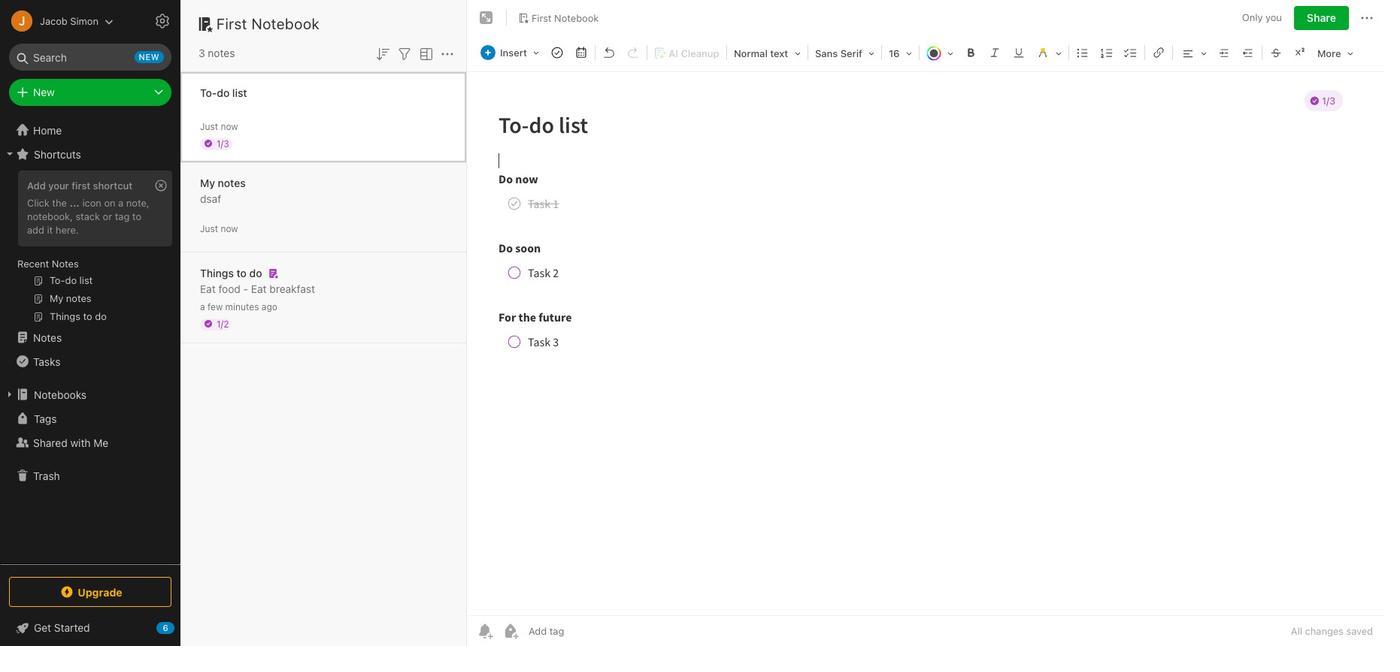 Task type: locate. For each thing, give the bounding box(es) containing it.
1/3
[[217, 138, 229, 149]]

tags
[[34, 412, 57, 425]]

to
[[132, 210, 141, 222], [237, 267, 247, 279]]

my notes dsaf
[[200, 176, 246, 205]]

Font size field
[[883, 42, 917, 64]]

just now up 1/3
[[200, 121, 238, 132]]

0 horizontal spatial eat
[[200, 282, 216, 295]]

started
[[54, 622, 90, 635]]

jacob
[[40, 15, 67, 27]]

just now down dsaf
[[200, 223, 238, 234]]

0 vertical spatial to
[[132, 210, 141, 222]]

first notebook inside 'note list' element
[[217, 15, 320, 32]]

a
[[118, 197, 124, 209], [200, 301, 205, 312]]

now
[[221, 121, 238, 132], [221, 223, 238, 234]]

first up 3 notes
[[217, 15, 247, 32]]

a left few
[[200, 301, 205, 312]]

things to do
[[200, 267, 262, 279]]

0 vertical spatial just now
[[200, 121, 238, 132]]

just
[[200, 121, 218, 132], [200, 223, 218, 234]]

-
[[243, 282, 248, 295]]

0 vertical spatial notes
[[208, 47, 235, 59]]

settings image
[[153, 12, 171, 30]]

notes right 3
[[208, 47, 235, 59]]

add filters image
[[396, 45, 414, 63]]

more actions image right share "button" in the right of the page
[[1358, 9, 1376, 27]]

you
[[1266, 11, 1282, 23]]

1 vertical spatial notes
[[218, 176, 246, 189]]

recent notes
[[17, 258, 79, 270]]

first up task image
[[532, 12, 552, 24]]

add
[[27, 180, 46, 192]]

1 vertical spatial just now
[[200, 223, 238, 234]]

more actions image for the top "more actions" field
[[1358, 9, 1376, 27]]

notes right recent
[[52, 258, 79, 270]]

undo image
[[598, 42, 620, 63]]

1 horizontal spatial to
[[237, 267, 247, 279]]

0 horizontal spatial first
[[217, 15, 247, 32]]

note list element
[[180, 0, 467, 647]]

do
[[217, 86, 230, 99], [249, 267, 262, 279]]

the
[[52, 197, 67, 209]]

normal text
[[734, 47, 788, 59]]

Search text field
[[20, 44, 161, 71]]

shortcut
[[93, 180, 132, 192]]

first
[[72, 180, 90, 192]]

first notebook up task image
[[532, 12, 599, 24]]

2 just from the top
[[200, 223, 218, 234]]

0 horizontal spatial more actions image
[[438, 45, 456, 63]]

tasks
[[33, 355, 60, 368]]

more
[[1317, 47, 1341, 59]]

0 vertical spatial notes
[[52, 258, 79, 270]]

Insert field
[[477, 42, 544, 63]]

notes right my
[[218, 176, 246, 189]]

text
[[770, 47, 788, 59]]

numbered list image
[[1096, 42, 1117, 63]]

do up eat food - eat breakfast
[[249, 267, 262, 279]]

first inside button
[[532, 12, 552, 24]]

Heading level field
[[729, 42, 806, 64]]

changes
[[1305, 626, 1344, 638]]

1 vertical spatial a
[[200, 301, 205, 312]]

first
[[532, 12, 552, 24], [217, 15, 247, 32]]

1 now from the top
[[221, 121, 238, 132]]

0 horizontal spatial a
[[118, 197, 124, 209]]

more actions image for "more actions" field to the left
[[438, 45, 456, 63]]

on
[[104, 197, 115, 209]]

0 vertical spatial now
[[221, 121, 238, 132]]

1 vertical spatial more actions image
[[438, 45, 456, 63]]

just up 1/3
[[200, 121, 218, 132]]

notebook inside first notebook button
[[554, 12, 599, 24]]

0 horizontal spatial first notebook
[[217, 15, 320, 32]]

1 horizontal spatial a
[[200, 301, 205, 312]]

upgrade
[[78, 586, 122, 599]]

eat right -
[[251, 282, 267, 295]]

tree
[[0, 118, 180, 564]]

saved
[[1346, 626, 1373, 638]]

shared with me
[[33, 436, 108, 449]]

notes
[[208, 47, 235, 59], [218, 176, 246, 189]]

calendar event image
[[571, 42, 592, 63]]

more actions image right view options field
[[438, 45, 456, 63]]

add
[[27, 224, 44, 236]]

click to collapse image
[[175, 619, 186, 637]]

notes for my notes dsaf
[[218, 176, 246, 189]]

share
[[1307, 11, 1336, 24]]

notes inside my notes dsaf
[[218, 176, 246, 189]]

a right on
[[118, 197, 124, 209]]

notebooks link
[[0, 383, 180, 407]]

insert link image
[[1148, 42, 1169, 63]]

first notebook
[[532, 12, 599, 24], [217, 15, 320, 32]]

0 horizontal spatial more actions field
[[438, 44, 456, 63]]

Account field
[[0, 6, 114, 36]]

checklist image
[[1120, 42, 1141, 63]]

bold image
[[960, 42, 981, 63]]

food
[[218, 282, 240, 295]]

More actions field
[[1358, 6, 1376, 30], [438, 44, 456, 63]]

0 horizontal spatial notebook
[[251, 15, 320, 32]]

1 horizontal spatial more actions image
[[1358, 9, 1376, 27]]

expand note image
[[477, 9, 496, 27]]

group
[[0, 166, 180, 332]]

new
[[33, 86, 55, 98]]

1 horizontal spatial eat
[[251, 282, 267, 295]]

0 vertical spatial a
[[118, 197, 124, 209]]

only
[[1242, 11, 1263, 23]]

1 horizontal spatial more actions field
[[1358, 6, 1376, 30]]

or
[[103, 210, 112, 222]]

0 vertical spatial just
[[200, 121, 218, 132]]

get started
[[34, 622, 90, 635]]

trash
[[33, 470, 60, 482]]

my
[[200, 176, 215, 189]]

to down note,
[[132, 210, 141, 222]]

1 horizontal spatial notebook
[[554, 12, 599, 24]]

More field
[[1312, 42, 1358, 64]]

1 horizontal spatial first notebook
[[532, 12, 599, 24]]

underline image
[[1008, 42, 1029, 63]]

tree containing home
[[0, 118, 180, 564]]

add a reminder image
[[476, 623, 494, 641]]

shortcuts button
[[0, 142, 180, 166]]

0 horizontal spatial to
[[132, 210, 141, 222]]

eat down things
[[200, 282, 216, 295]]

to up -
[[237, 267, 247, 279]]

1 vertical spatial do
[[249, 267, 262, 279]]

first notebook up 3 notes
[[217, 15, 320, 32]]

do left the list
[[217, 86, 230, 99]]

click
[[27, 197, 49, 209]]

more actions field right share "button" in the right of the page
[[1358, 6, 1376, 30]]

1 just now from the top
[[200, 121, 238, 132]]

0 vertical spatial more actions field
[[1358, 6, 1376, 30]]

2 now from the top
[[221, 223, 238, 234]]

to-
[[200, 86, 217, 99]]

first notebook inside first notebook button
[[532, 12, 599, 24]]

0 vertical spatial more actions image
[[1358, 9, 1376, 27]]

just down dsaf
[[200, 223, 218, 234]]

3 notes
[[199, 47, 235, 59]]

now down dsaf
[[221, 223, 238, 234]]

insert
[[500, 47, 527, 59]]

icon on a note, notebook, stack or tag to add it here.
[[27, 197, 149, 236]]

1 horizontal spatial first
[[532, 12, 552, 24]]

simon
[[70, 15, 98, 27]]

just now
[[200, 121, 238, 132], [200, 223, 238, 234]]

all
[[1291, 626, 1302, 638]]

strikethrough image
[[1265, 42, 1286, 63]]

now up 1/3
[[221, 121, 238, 132]]

more actions image
[[1358, 9, 1376, 27], [438, 45, 456, 63]]

notes up tasks at the bottom of page
[[33, 331, 62, 344]]

notebook
[[554, 12, 599, 24], [251, 15, 320, 32]]

1 vertical spatial just
[[200, 223, 218, 234]]

0 horizontal spatial do
[[217, 86, 230, 99]]

shared
[[33, 436, 67, 449]]

a inside 'icon on a note, notebook, stack or tag to add it here.'
[[118, 197, 124, 209]]

notes
[[52, 258, 79, 270], [33, 331, 62, 344]]

eat
[[200, 282, 216, 295], [251, 282, 267, 295]]

1 vertical spatial to
[[237, 267, 247, 279]]

Sort options field
[[374, 44, 392, 63]]

more actions field right view options field
[[438, 44, 456, 63]]

1 vertical spatial more actions field
[[438, 44, 456, 63]]

note,
[[126, 197, 149, 209]]

1 vertical spatial now
[[221, 223, 238, 234]]



Task type: describe. For each thing, give the bounding box(es) containing it.
first inside 'note list' element
[[217, 15, 247, 32]]

list
[[232, 86, 247, 99]]

Highlight field
[[1031, 42, 1067, 64]]

Add tag field
[[527, 625, 640, 638]]

breakfast
[[269, 282, 315, 295]]

few
[[208, 301, 223, 312]]

task image
[[547, 42, 568, 63]]

minutes
[[225, 301, 259, 312]]

notebook,
[[27, 210, 73, 222]]

only you
[[1242, 11, 1282, 23]]

normal
[[734, 47, 768, 59]]

a inside 'note list' element
[[200, 301, 205, 312]]

View options field
[[414, 44, 435, 63]]

all changes saved
[[1291, 626, 1373, 638]]

sans
[[815, 47, 838, 59]]

italic image
[[984, 42, 1005, 63]]

sans serif
[[815, 47, 862, 59]]

outdent image
[[1238, 42, 1259, 63]]

your
[[48, 180, 69, 192]]

shared with me link
[[0, 431, 180, 455]]

new button
[[9, 79, 171, 106]]

group containing add your first shortcut
[[0, 166, 180, 332]]

a few minutes ago
[[200, 301, 277, 312]]

icon
[[82, 197, 101, 209]]

add your first shortcut
[[27, 180, 132, 192]]

ago
[[261, 301, 277, 312]]

1 horizontal spatial do
[[249, 267, 262, 279]]

upgrade button
[[9, 577, 171, 608]]

note window element
[[467, 0, 1385, 647]]

here.
[[56, 224, 79, 236]]

notebook inside 'note list' element
[[251, 15, 320, 32]]

Font family field
[[810, 42, 880, 64]]

Add filters field
[[396, 44, 414, 63]]

notes for 3 notes
[[208, 47, 235, 59]]

dsaf
[[200, 192, 221, 205]]

1 eat from the left
[[200, 282, 216, 295]]

tags button
[[0, 407, 180, 431]]

serif
[[840, 47, 862, 59]]

trash link
[[0, 464, 180, 488]]

home link
[[0, 118, 180, 142]]

expand notebooks image
[[4, 389, 16, 401]]

notes link
[[0, 326, 180, 350]]

new search field
[[20, 44, 164, 71]]

indent image
[[1214, 42, 1235, 63]]

2 just now from the top
[[200, 223, 238, 234]]

0 vertical spatial do
[[217, 86, 230, 99]]

stack
[[76, 210, 100, 222]]

6
[[163, 623, 168, 633]]

16
[[889, 47, 900, 59]]

bulleted list image
[[1072, 42, 1093, 63]]

eat food - eat breakfast
[[200, 282, 315, 295]]

tag
[[115, 210, 130, 222]]

3
[[199, 47, 205, 59]]

first notebook button
[[513, 8, 604, 29]]

2 eat from the left
[[251, 282, 267, 295]]

recent
[[17, 258, 49, 270]]

Alignment field
[[1174, 42, 1212, 64]]

it
[[47, 224, 53, 236]]

me
[[93, 436, 108, 449]]

home
[[33, 124, 62, 136]]

Font color field
[[921, 42, 959, 64]]

jacob simon
[[40, 15, 98, 27]]

add tag image
[[502, 623, 520, 641]]

...
[[70, 197, 80, 209]]

to-do list
[[200, 86, 247, 99]]

Note Editor text field
[[467, 72, 1385, 616]]

things
[[200, 267, 234, 279]]

shortcuts
[[34, 148, 81, 161]]

1 just from the top
[[200, 121, 218, 132]]

with
[[70, 436, 91, 449]]

1 vertical spatial notes
[[33, 331, 62, 344]]

tasks button
[[0, 350, 180, 374]]

to inside 'icon on a note, notebook, stack or tag to add it here.'
[[132, 210, 141, 222]]

notebooks
[[34, 388, 87, 401]]

click the ...
[[27, 197, 80, 209]]

to inside 'note list' element
[[237, 267, 247, 279]]

superscript image
[[1289, 42, 1311, 63]]

get
[[34, 622, 51, 635]]

1/2
[[217, 318, 229, 330]]

new
[[139, 52, 159, 62]]

share button
[[1294, 6, 1349, 30]]

Help and Learning task checklist field
[[0, 617, 180, 641]]



Task type: vqa. For each thing, say whether or not it's contained in the screenshot.
the Upgrade
yes



